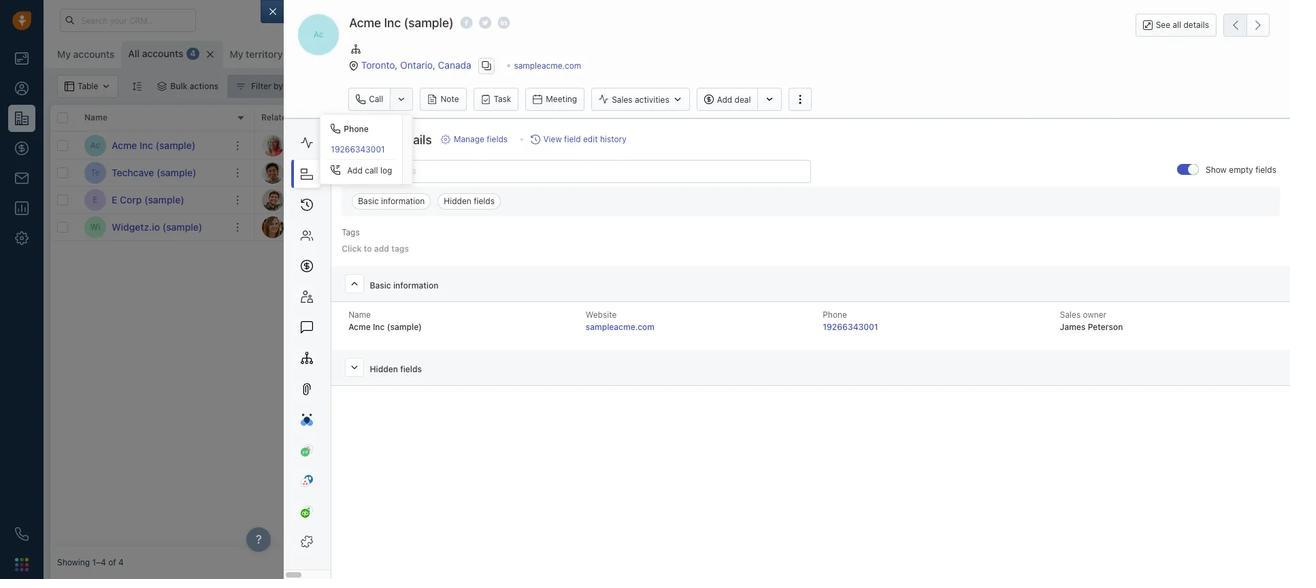 Task type: vqa. For each thing, say whether or not it's contained in the screenshot.
right "sampleacme.com" link
yes



Task type: describe. For each thing, give the bounding box(es) containing it.
sales for sales activities
[[612, 94, 633, 105]]

techcave
[[112, 166, 154, 178]]

e for e
[[93, 195, 98, 205]]

call button
[[349, 88, 390, 111]]

james peterson
[[584, 140, 646, 150]]

sales activities
[[612, 94, 670, 105]]

website for website
[[364, 113, 396, 123]]

press space to select this row. row containing widgetz.io (sample)
[[50, 214, 255, 241]]

add call log
[[347, 165, 392, 175]]

by
[[274, 81, 283, 91]]

filter by
[[251, 81, 283, 91]]

phone image
[[15, 528, 29, 541]]

related
[[261, 113, 292, 123]]

widgetz.io
[[112, 221, 160, 233]]

0 vertical spatial peterson
[[611, 140, 646, 150]]

container_wx8msf4aqz5i3rn1 image inside bulk actions button
[[157, 82, 167, 91]]

e corp (sample) link
[[112, 193, 184, 207]]

acme inside name acme inc (sample)
[[349, 322, 371, 332]]

⌘ o
[[404, 49, 420, 60]]

$ 3,200
[[466, 166, 505, 178]]

bulk
[[170, 81, 188, 91]]

sales owner james peterson
[[1061, 310, 1124, 332]]

website sampleacme.com
[[586, 310, 655, 332]]

ac button
[[298, 14, 340, 56]]

press space to select this row. row containing techcave (sample)
[[50, 159, 255, 187]]

phone 19266343001
[[823, 310, 879, 332]]

fields down name acme inc (sample) at the left of the page
[[400, 364, 422, 374]]

1 vertical spatial + click to add
[[364, 195, 417, 205]]

empty
[[1230, 165, 1254, 175]]

open
[[466, 113, 487, 123]]

2 horizontal spatial phone
[[874, 113, 899, 123]]

0 vertical spatial acme
[[349, 16, 381, 30]]

dialog containing acme inc (sample)
[[261, 0, 1291, 579]]

manage fields
[[454, 134, 508, 145]]

click inside tags click to add tags
[[342, 243, 362, 254]]

contacts
[[294, 113, 329, 123]]

of
[[108, 558, 116, 568]]

history
[[600, 134, 627, 145]]

toronto, ontario, canada
[[361, 59, 472, 70]]

Search your CRM... text field
[[60, 9, 196, 32]]

add deal
[[717, 94, 751, 105]]

to inside tags click to add tags
[[364, 243, 372, 254]]

cell for s image
[[970, 159, 1057, 186]]

j image
[[262, 189, 284, 211]]

activity
[[691, 113, 721, 123]]

tags
[[772, 113, 791, 123]]

fields right "empty"
[[1256, 165, 1277, 175]]

techcave (sample)
[[112, 166, 196, 178]]

row group containing $ 100
[[255, 132, 1057, 241]]

showing
[[57, 558, 90, 568]]

showing 1–4 of 4
[[57, 558, 124, 568]]

1 horizontal spatial to
[[392, 195, 400, 205]]

1–4
[[92, 558, 106, 568]]

widgetz.io (sample)
[[112, 221, 202, 233]]

name acme inc (sample)
[[349, 310, 422, 332]]

manage
[[454, 134, 485, 145]]

1 horizontal spatial hidden
[[444, 196, 472, 206]]

bulk actions
[[170, 81, 219, 91]]

0 vertical spatial tags
[[342, 227, 360, 237]]

open deals amount
[[466, 113, 543, 123]]

0 vertical spatial basic information
[[358, 196, 425, 206]]

name row
[[50, 105, 255, 132]]

actions
[[190, 81, 219, 91]]

meeting button
[[526, 88, 585, 111]]

1 horizontal spatial sampleacme.com link
[[514, 60, 582, 70]]

filter
[[251, 81, 271, 91]]

1 vertical spatial 19266343001
[[823, 322, 879, 332]]

call
[[365, 165, 378, 175]]

1 vertical spatial 4
[[118, 558, 124, 568]]

all accounts 4
[[128, 48, 196, 59]]

sales for sales owner
[[568, 113, 589, 123]]

1 horizontal spatial add
[[402, 195, 417, 205]]

sampletechcave.com link
[[364, 167, 445, 178]]

1 horizontal spatial + click to add
[[772, 167, 825, 178]]

field
[[564, 134, 581, 145]]

$ 0
[[466, 193, 482, 206]]

$ for $ 3,200
[[466, 166, 473, 178]]

3
[[354, 49, 360, 59]]

bulk actions button
[[149, 75, 227, 98]]

$ 100
[[466, 139, 494, 151]]

press space to select this row. row containing e corp (sample)
[[50, 187, 255, 214]]

e for e corp (sample)
[[112, 194, 117, 205]]

techcave (sample) link
[[112, 166, 196, 179]]

1 vertical spatial 19266343001 link
[[823, 322, 879, 332]]

manage fields link
[[441, 134, 508, 146]]

0 horizontal spatial phone
[[344, 124, 369, 134]]

sampleacme.com for sampleacme.com link to the middle
[[514, 60, 582, 70]]

3,200
[[475, 166, 505, 178]]

0 vertical spatial inc
[[384, 16, 401, 30]]

1 vertical spatial click
[[371, 195, 390, 205]]

1 horizontal spatial hidden fields
[[444, 196, 495, 206]]

fields down deals
[[487, 134, 508, 145]]

task button
[[474, 88, 519, 111]]

phone element
[[8, 521, 35, 548]]

note button
[[420, 88, 467, 111]]

fields down $ 3,200
[[474, 196, 495, 206]]

1 vertical spatial hidden fields
[[370, 364, 422, 374]]

accounts for my
[[73, 48, 115, 60]]

show empty fields
[[1206, 165, 1277, 175]]

all
[[1173, 20, 1182, 30]]

view
[[544, 134, 562, 145]]

3 more...
[[354, 49, 390, 59]]

deals
[[489, 113, 511, 123]]

details inside see all details button
[[1184, 20, 1210, 30]]

$ for $ 0
[[466, 193, 473, 206]]

1 vertical spatial sampleacme.com link
[[364, 140, 431, 150]]

call
[[369, 94, 384, 104]]

te
[[91, 167, 100, 178]]

add deal button
[[697, 88, 758, 111]]

owner for sales owner
[[592, 113, 616, 123]]

related contacts
[[261, 113, 329, 123]]

sales owner
[[568, 113, 616, 123]]

james inside sales owner james peterson
[[1061, 322, 1086, 332]]

task
[[494, 94, 512, 104]]

twitter circled image
[[479, 16, 492, 30]]

owner for sales owner james peterson
[[1084, 310, 1107, 320]]

container_wx8msf4aqz5i3rn1 image for filter by
[[236, 82, 246, 91]]

sampletechcave.com
[[364, 167, 445, 178]]

1 horizontal spatial tags
[[392, 243, 409, 254]]

add for add deal
[[717, 94, 733, 105]]

my accounts
[[57, 48, 115, 60]]

100
[[475, 139, 494, 151]]

press space to select this row. row containing acme inc (sample)
[[50, 132, 255, 159]]

next
[[670, 113, 689, 123]]

name for name
[[84, 113, 108, 123]]

0
[[475, 193, 482, 206]]



Task type: locate. For each thing, give the bounding box(es) containing it.
0 horizontal spatial details
[[395, 133, 432, 147]]

basic
[[358, 196, 379, 206], [370, 280, 391, 290]]

4 right of
[[118, 558, 124, 568]]

1 vertical spatial details
[[395, 133, 432, 147]]

information
[[381, 196, 425, 206], [393, 280, 439, 290]]

0 horizontal spatial peterson
[[611, 140, 646, 150]]

details
[[1184, 20, 1210, 30], [395, 133, 432, 147]]

0 horizontal spatial hidden
[[370, 364, 398, 374]]

0 horizontal spatial 4
[[118, 558, 124, 568]]

0 vertical spatial to
[[801, 167, 809, 178]]

1 vertical spatial acme
[[112, 139, 137, 151]]

sales
[[612, 94, 633, 105], [568, 113, 589, 123], [1061, 310, 1081, 320]]

l image
[[262, 134, 284, 156]]

sampleacme.com
[[514, 60, 582, 70], [364, 140, 431, 150], [586, 322, 655, 332]]

1 vertical spatial basic information
[[370, 280, 439, 290]]

information up name acme inc (sample) at the left of the page
[[393, 280, 439, 290]]

all accounts link
[[128, 47, 183, 61]]

3 $ from the top
[[466, 193, 473, 206]]

2 horizontal spatial click
[[780, 167, 798, 178]]

ac up my territory accounts
[[314, 30, 324, 40]]

1 vertical spatial acme inc (sample)
[[112, 139, 196, 151]]

basic up name acme inc (sample) at the left of the page
[[370, 280, 391, 290]]

sampleacme.com for middle sampleacme.com link
[[364, 140, 431, 150]]

$ for $ 100
[[466, 139, 473, 151]]

grid containing $ 100
[[50, 103, 1057, 547]]

see
[[1157, 20, 1171, 30]]

o
[[414, 49, 420, 60]]

details up 'sampletechcave.com' link
[[395, 133, 432, 147]]

basic down add call log
[[358, 196, 379, 206]]

tags
[[342, 227, 360, 237], [392, 243, 409, 254]]

1 vertical spatial ac
[[90, 140, 100, 150]]

container_wx8msf4aqz5i3rn1 image left edit
[[571, 141, 581, 150]]

(sample) inside name acme inc (sample)
[[387, 322, 422, 332]]

0 horizontal spatial sampleacme.com link
[[364, 140, 431, 150]]

add
[[811, 167, 825, 178], [402, 195, 417, 205], [374, 243, 389, 254]]

2 row group from the left
[[255, 132, 1057, 241]]

canada
[[438, 59, 472, 70]]

0 vertical spatial + click to add
[[772, 167, 825, 178]]

0 vertical spatial ac
[[314, 30, 324, 40]]

0 vertical spatial add
[[811, 167, 825, 178]]

basic information down log
[[358, 196, 425, 206]]

container_wx8msf4aqz5i3rn1 image left bulk
[[157, 82, 167, 91]]

0 horizontal spatial container_wx8msf4aqz5i3rn1 image
[[157, 82, 167, 91]]

4
[[190, 49, 196, 59], [118, 558, 124, 568]]

website inside grid
[[364, 113, 396, 123]]

linkedin circled image
[[498, 16, 510, 30]]

0 horizontal spatial click
[[342, 243, 362, 254]]

0 vertical spatial sampleacme.com
[[514, 60, 582, 70]]

hidden left 0
[[444, 196, 472, 206]]

4 up "bulk actions"
[[190, 49, 196, 59]]

1 my from the left
[[57, 48, 71, 60]]

0 horizontal spatial accounts
[[73, 48, 115, 60]]

0 vertical spatial sampleacme.com link
[[514, 60, 582, 70]]

add inside tags click to add tags
[[374, 243, 389, 254]]

press space to select this row. row containing $ 3,200
[[255, 159, 1057, 187]]

dialog
[[261, 0, 1291, 579]]

acme inc (sample) down name 'row'
[[112, 139, 196, 151]]

hidden down name acme inc (sample) at the left of the page
[[370, 364, 398, 374]]

my for my accounts
[[57, 48, 71, 60]]

to
[[801, 167, 809, 178], [392, 195, 400, 205], [364, 243, 372, 254]]

add inside add deal button
[[717, 94, 733, 105]]

container_wx8msf4aqz5i3rn1 image for james peterson
[[571, 141, 581, 150]]

hidden fields
[[444, 196, 495, 206], [370, 364, 422, 374]]

ac inside button
[[314, 30, 324, 40]]

ac
[[314, 30, 324, 40], [90, 140, 100, 150]]

territory
[[246, 48, 283, 60]]

0 horizontal spatial +
[[364, 195, 369, 205]]

1 vertical spatial basic
[[370, 280, 391, 290]]

tags click to add tags
[[342, 227, 409, 254]]

1 horizontal spatial 19266343001 link
[[823, 322, 879, 332]]

0 vertical spatial click
[[780, 167, 798, 178]]

accounts for all
[[142, 48, 183, 59]]

1 vertical spatial inc
[[140, 139, 153, 151]]

accounts right territory
[[285, 48, 327, 60]]

add
[[717, 94, 733, 105], [347, 165, 363, 175]]

1 vertical spatial website
[[586, 310, 617, 320]]

container_wx8msf4aqz5i3rn1 image inside the filter by button
[[236, 82, 246, 91]]

add left deal
[[717, 94, 733, 105]]

$
[[466, 139, 473, 151], [466, 166, 473, 178], [466, 193, 473, 206]]

edit
[[583, 134, 598, 145]]

send email image
[[1156, 15, 1166, 26]]

+ click to add down log
[[364, 195, 417, 205]]

hidden
[[444, 196, 472, 206], [370, 364, 398, 374]]

container_wx8msf4aqz5i3rn1 image
[[157, 82, 167, 91], [236, 82, 246, 91], [571, 141, 581, 150]]

2 vertical spatial click
[[342, 243, 362, 254]]

my territory accounts button
[[223, 41, 332, 68], [230, 48, 327, 60]]

cell for j icon
[[970, 214, 1057, 240]]

basic information up name acme inc (sample) at the left of the page
[[370, 280, 439, 290]]

peterson
[[611, 140, 646, 150], [1088, 322, 1124, 332]]

facebook circled image
[[461, 16, 473, 30]]

row group
[[50, 132, 255, 241], [255, 132, 1057, 241]]

more...
[[362, 49, 390, 59]]

0 horizontal spatial 19266343001
[[331, 144, 385, 154]]

2 horizontal spatial accounts
[[285, 48, 327, 60]]

account details
[[345, 133, 432, 147]]

1 horizontal spatial website
[[586, 310, 617, 320]]

deal
[[735, 94, 751, 105]]

2 vertical spatial $
[[466, 193, 473, 206]]

grid
[[50, 103, 1057, 547]]

4 inside all accounts 4
[[190, 49, 196, 59]]

0 horizontal spatial ac
[[90, 140, 100, 150]]

owner inside sales owner james peterson
[[1084, 310, 1107, 320]]

0 horizontal spatial my
[[57, 48, 71, 60]]

show
[[1206, 165, 1228, 175]]

sampleacme.com inside press space to select this row. row
[[364, 140, 431, 150]]

0 vertical spatial owner
[[592, 113, 616, 123]]

see all details
[[1157, 20, 1210, 30]]

2 vertical spatial acme
[[349, 322, 371, 332]]

Search fields text field
[[345, 160, 811, 183]]

1 horizontal spatial container_wx8msf4aqz5i3rn1 image
[[236, 82, 246, 91]]

+ down add call log
[[364, 195, 369, 205]]

3 more... button
[[335, 45, 397, 64]]

note
[[441, 94, 459, 104]]

corp
[[120, 194, 142, 205]]

account
[[345, 133, 392, 147]]

1 row group from the left
[[50, 132, 255, 241]]

1 vertical spatial owner
[[1084, 310, 1107, 320]]

0 horizontal spatial acme inc (sample)
[[112, 139, 196, 151]]

1 horizontal spatial sampleacme.com
[[514, 60, 582, 70]]

0 horizontal spatial sales
[[568, 113, 589, 123]]

name inside name acme inc (sample)
[[349, 310, 371, 320]]

see all details button
[[1136, 14, 1217, 37]]

ac up te
[[90, 140, 100, 150]]

add for add call log
[[347, 165, 363, 175]]

1 vertical spatial hidden
[[370, 364, 398, 374]]

call link
[[349, 88, 390, 111]]

1 horizontal spatial my
[[230, 48, 243, 60]]

0 horizontal spatial + click to add
[[364, 195, 417, 205]]

2 vertical spatial add
[[374, 243, 389, 254]]

1 vertical spatial phone
[[344, 124, 369, 134]]

details right all
[[1184, 20, 1210, 30]]

⌘
[[404, 49, 412, 60]]

0 vertical spatial name
[[84, 113, 108, 123]]

19266343001
[[331, 144, 385, 154], [823, 322, 879, 332]]

ontario,
[[400, 59, 436, 70]]

press space to select this row. row
[[50, 132, 255, 159], [255, 132, 1057, 159], [50, 159, 255, 187], [255, 159, 1057, 187], [50, 187, 255, 214], [255, 187, 1057, 214], [50, 214, 255, 241], [255, 214, 1057, 241]]

add left 'call'
[[347, 165, 363, 175]]

press space to select this row. row containing $ 100
[[255, 132, 1057, 159]]

0 vertical spatial basic
[[358, 196, 379, 206]]

peterson inside sales owner james peterson
[[1088, 322, 1124, 332]]

basic information
[[358, 196, 425, 206], [370, 280, 439, 290]]

e corp (sample)
[[112, 194, 184, 205]]

0 horizontal spatial name
[[84, 113, 108, 123]]

+
[[772, 167, 777, 178], [364, 195, 369, 205]]

toronto,
[[361, 59, 398, 70]]

0 horizontal spatial website
[[364, 113, 396, 123]]

1 horizontal spatial +
[[772, 167, 777, 178]]

0 vertical spatial hidden
[[444, 196, 472, 206]]

row group containing acme inc (sample)
[[50, 132, 255, 241]]

e up wi
[[93, 195, 98, 205]]

e left corp at the left of page
[[112, 194, 117, 205]]

james
[[584, 140, 609, 150], [1061, 322, 1086, 332]]

container_wx8msf4aqz5i3rn1 image left 'filter'
[[236, 82, 246, 91]]

1 horizontal spatial ac
[[314, 30, 324, 40]]

acme
[[349, 16, 381, 30], [112, 139, 137, 151], [349, 322, 371, 332]]

acme inc (sample) up ⌘ in the left top of the page
[[349, 16, 454, 30]]

james inside press space to select this row. row
[[584, 140, 609, 150]]

cell
[[663, 132, 765, 159], [867, 132, 970, 159], [970, 132, 1057, 159], [970, 159, 1057, 186], [970, 187, 1057, 213], [970, 214, 1057, 240]]

toronto, ontario, canada link
[[361, 59, 472, 70]]

my
[[57, 48, 71, 60], [230, 48, 243, 60]]

0 horizontal spatial to
[[364, 243, 372, 254]]

my territory accounts
[[230, 48, 327, 60]]

0 vertical spatial 19266343001
[[331, 144, 385, 154]]

amount
[[513, 113, 543, 123]]

2 horizontal spatial add
[[811, 167, 825, 178]]

0 vertical spatial details
[[1184, 20, 1210, 30]]

accounts right the "all" in the left of the page
[[142, 48, 183, 59]]

1 horizontal spatial 4
[[190, 49, 196, 59]]

2 $ from the top
[[466, 166, 473, 178]]

0 vertical spatial information
[[381, 196, 425, 206]]

press space to select this row. row containing $ 0
[[255, 187, 1057, 214]]

1 horizontal spatial james
[[1061, 322, 1086, 332]]

1 vertical spatial add
[[347, 165, 363, 175]]

e
[[112, 194, 117, 205], [93, 195, 98, 205]]

owner
[[592, 113, 616, 123], [1084, 310, 1107, 320]]

+ click to add down tags
[[772, 167, 825, 178]]

1 horizontal spatial sales
[[612, 94, 633, 105]]

phone inside "phone 19266343001"
[[823, 310, 848, 320]]

accounts left the "all" in the left of the page
[[73, 48, 115, 60]]

1 vertical spatial +
[[364, 195, 369, 205]]

meeting
[[546, 94, 577, 104]]

all
[[128, 48, 140, 59]]

widgetz.io (sample) link
[[112, 220, 202, 234]]

hidden fields down $ 3,200
[[444, 196, 495, 206]]

activities
[[635, 94, 670, 105]]

website for website sampleacme.com
[[586, 310, 617, 320]]

0 horizontal spatial add
[[374, 243, 389, 254]]

$ left 0
[[466, 193, 473, 206]]

phone
[[874, 113, 899, 123], [344, 124, 369, 134], [823, 310, 848, 320]]

0 vertical spatial phone
[[874, 113, 899, 123]]

cell for j image
[[970, 187, 1057, 213]]

inc inside name acme inc (sample)
[[373, 322, 385, 332]]

cell for the l image at the top of the page
[[970, 132, 1057, 159]]

2 my from the left
[[230, 48, 243, 60]]

next activity
[[670, 113, 721, 123]]

name inside 'row'
[[84, 113, 108, 123]]

wi
[[90, 222, 100, 232]]

my for my territory accounts
[[230, 48, 243, 60]]

2 vertical spatial to
[[364, 243, 372, 254]]

0 vertical spatial 19266343001 link
[[321, 139, 403, 160]]

0 vertical spatial sales
[[612, 94, 633, 105]]

$ left 3,200
[[466, 166, 473, 178]]

name for name acme inc (sample)
[[349, 310, 371, 320]]

2 vertical spatial sales
[[1061, 310, 1081, 320]]

0 horizontal spatial e
[[93, 195, 98, 205]]

2 vertical spatial inc
[[373, 322, 385, 332]]

2 vertical spatial sampleacme.com
[[586, 322, 655, 332]]

0 horizontal spatial add
[[347, 165, 363, 175]]

1 horizontal spatial e
[[112, 194, 117, 205]]

2 horizontal spatial sampleacme.com
[[586, 322, 655, 332]]

acme inside grid
[[112, 139, 137, 151]]

2 vertical spatial sampleacme.com link
[[586, 322, 655, 332]]

1 horizontal spatial acme inc (sample)
[[349, 16, 454, 30]]

1 vertical spatial information
[[393, 280, 439, 290]]

freshworks switcher image
[[15, 558, 29, 572]]

log
[[381, 165, 392, 175]]

19266343001 link
[[321, 139, 403, 160], [823, 322, 879, 332]]

fields
[[487, 134, 508, 145], [1256, 165, 1277, 175], [474, 196, 495, 206], [400, 364, 422, 374]]

filter by button
[[227, 75, 292, 98]]

1 horizontal spatial phone
[[823, 310, 848, 320]]

1 vertical spatial peterson
[[1088, 322, 1124, 332]]

0 vertical spatial james
[[584, 140, 609, 150]]

information down 'sampletechcave.com' link
[[381, 196, 425, 206]]

1 vertical spatial james
[[1061, 322, 1086, 332]]

0 horizontal spatial 19266343001 link
[[321, 139, 403, 160]]

1 $ from the top
[[466, 139, 473, 151]]

acme inc (sample) link
[[112, 139, 196, 152]]

0 vertical spatial +
[[772, 167, 777, 178]]

hidden fields down name acme inc (sample) at the left of the page
[[370, 364, 422, 374]]

s image
[[262, 162, 284, 183]]

1 horizontal spatial click
[[371, 195, 390, 205]]

view field edit history
[[544, 134, 627, 145]]

$ left '100'
[[466, 139, 473, 151]]

j image
[[262, 216, 284, 238]]

1 vertical spatial tags
[[392, 243, 409, 254]]

+ down tags
[[772, 167, 777, 178]]

view field edit history link
[[531, 134, 627, 146]]

sales inside sales owner james peterson
[[1061, 310, 1081, 320]]

website inside website sampleacme.com
[[586, 310, 617, 320]]

1 vertical spatial sales
[[568, 113, 589, 123]]

0 horizontal spatial hidden fields
[[370, 364, 422, 374]]

0 vertical spatial hidden fields
[[444, 196, 495, 206]]



